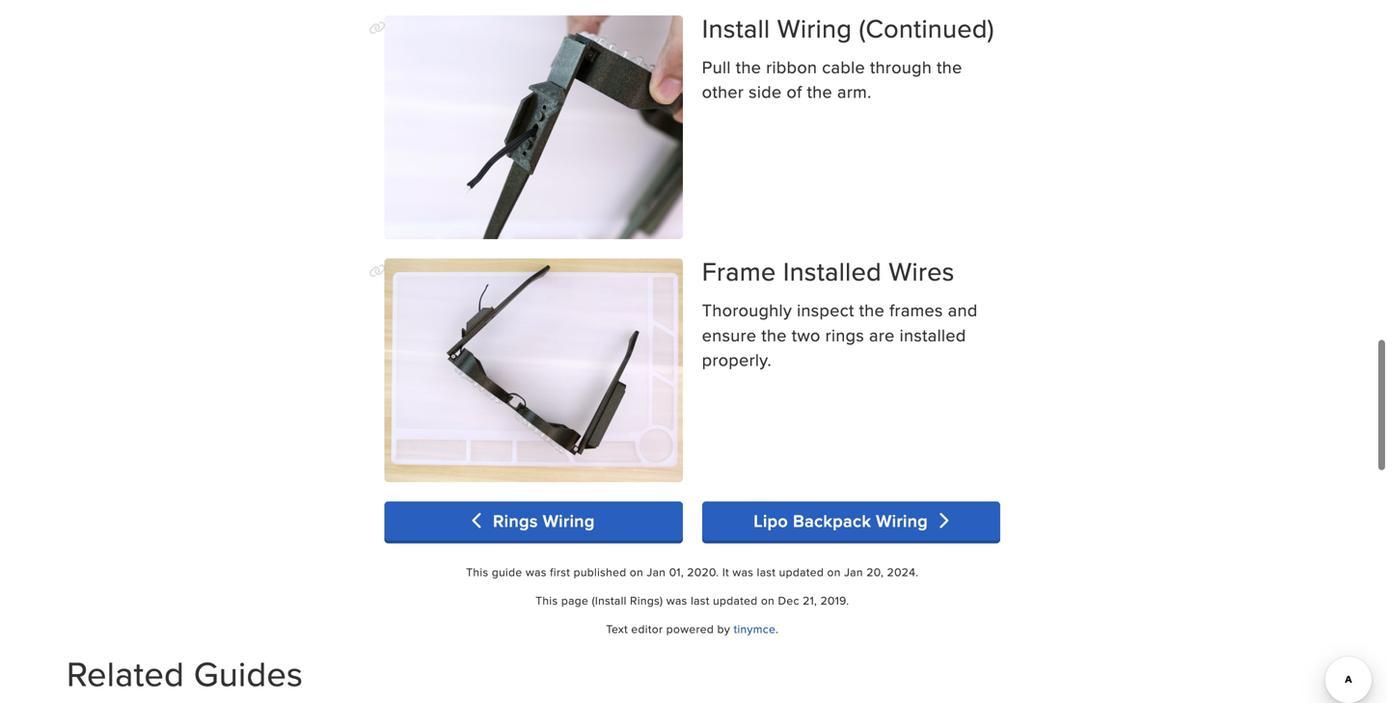 Task type: vqa. For each thing, say whether or not it's contained in the screenshot.
right "Liz"
no



Task type: locate. For each thing, give the bounding box(es) containing it.
last
[[757, 564, 776, 580], [691, 592, 710, 609]]

this left page
[[536, 592, 558, 609]]

other
[[702, 79, 744, 104]]

chevron left image
[[472, 513, 488, 530]]

page content region
[[369, 0, 1001, 650], [369, 0, 1001, 483]]

1 vertical spatial last
[[691, 592, 710, 609]]

led_pixels_frame arm itsy wire installed.jpg image
[[384, 15, 683, 239]]

wiring for rings
[[543, 509, 595, 534]]

tinymce link
[[734, 621, 776, 637]]

rings wiring link
[[384, 502, 683, 541]]

on up rings)
[[630, 564, 644, 580]]

on up 2019.
[[827, 564, 841, 580]]

was right it
[[733, 564, 754, 580]]

on left dec
[[761, 592, 775, 609]]

dec
[[778, 592, 800, 609]]

chevron right image
[[933, 513, 949, 530]]

rings
[[826, 323, 865, 347]]

2 jan from the left
[[845, 564, 864, 580]]

0 vertical spatial this
[[466, 564, 489, 580]]

link image
[[369, 21, 386, 35]]

wiring up the ribbon
[[778, 10, 852, 47]]

2 horizontal spatial on
[[827, 564, 841, 580]]

updated
[[779, 564, 824, 580], [713, 592, 758, 609]]

0 horizontal spatial wiring
[[543, 509, 595, 534]]

wiring inside install wiring (continued) pull the ribbon cable through the other side of the arm.
[[778, 10, 852, 47]]

two
[[792, 323, 821, 347]]

1 horizontal spatial wiring
[[778, 10, 852, 47]]

this for this page (install rings) was last updated on dec 21, 2019.
[[536, 592, 558, 609]]

0 horizontal spatial this
[[466, 564, 489, 580]]

text editor powered by tinymce .
[[606, 621, 779, 637]]

this
[[466, 564, 489, 580], [536, 592, 558, 609]]

was
[[526, 564, 547, 580], [733, 564, 754, 580], [667, 592, 688, 609]]

(continued)
[[859, 10, 995, 47]]

1 vertical spatial this
[[536, 592, 558, 609]]

this for this guide was first published on jan 01, 2020. it was last updated on jan 20, 2024.
[[466, 564, 489, 580]]

was left first
[[526, 564, 547, 580]]

2019.
[[821, 592, 850, 609]]

jan
[[647, 564, 666, 580], [845, 564, 864, 580]]

it
[[723, 564, 729, 580]]

the
[[736, 55, 762, 79], [937, 55, 963, 79], [807, 79, 833, 104], [859, 298, 885, 322], [762, 323, 787, 347]]

jan left 01,
[[647, 564, 666, 580]]

wiring left chevron right icon
[[876, 509, 928, 534]]

1 horizontal spatial this
[[536, 592, 558, 609]]

updated up 21,
[[779, 564, 824, 580]]

guides
[[194, 649, 303, 699]]

wiring
[[778, 10, 852, 47], [543, 509, 595, 534], [876, 509, 928, 534]]

of
[[787, 79, 802, 104]]

2 horizontal spatial wiring
[[876, 509, 928, 534]]

1 horizontal spatial last
[[757, 564, 776, 580]]

was down 01,
[[667, 592, 688, 609]]

this left the guide
[[466, 564, 489, 580]]

arm.
[[838, 79, 872, 104]]

frames
[[890, 298, 944, 322]]

jan left "20,"
[[845, 564, 864, 580]]

pull
[[702, 55, 731, 79]]

wiring for install
[[778, 10, 852, 47]]

last right it
[[757, 564, 776, 580]]

0 vertical spatial last
[[757, 564, 776, 580]]

link image
[[369, 264, 386, 278]]

1 horizontal spatial jan
[[845, 564, 864, 580]]

the right of
[[807, 79, 833, 104]]

0 horizontal spatial updated
[[713, 592, 758, 609]]

by
[[718, 621, 731, 637]]

1 horizontal spatial updated
[[779, 564, 824, 580]]

updated down it
[[713, 592, 758, 609]]

rings)
[[630, 592, 663, 609]]

rings wiring
[[488, 509, 595, 534]]

1 vertical spatial updated
[[713, 592, 758, 609]]

install
[[702, 10, 770, 47]]

0 horizontal spatial on
[[630, 564, 644, 580]]

0 horizontal spatial jan
[[647, 564, 666, 580]]

and
[[948, 298, 978, 322]]

this guide was first published on jan 01, 2020. it was last updated on jan 20, 2024.
[[466, 564, 919, 580]]

installed
[[783, 253, 882, 290]]

20,
[[867, 564, 884, 580]]

frame
[[702, 253, 776, 290]]

1 horizontal spatial was
[[667, 592, 688, 609]]

the up the are
[[859, 298, 885, 322]]

ensure
[[702, 323, 757, 347]]

lipo
[[754, 509, 788, 534]]

on
[[630, 564, 644, 580], [827, 564, 841, 580], [761, 592, 775, 609]]

0 vertical spatial updated
[[779, 564, 824, 580]]

wiring up first
[[543, 509, 595, 534]]

last down the 2020.
[[691, 592, 710, 609]]

21,
[[803, 592, 817, 609]]



Task type: describe. For each thing, give the bounding box(es) containing it.
the left two
[[762, 323, 787, 347]]

through
[[870, 55, 932, 79]]

editor
[[631, 621, 663, 637]]

installed
[[900, 323, 966, 347]]

rings
[[493, 509, 538, 534]]

install wiring (continued) pull the ribbon cable through the other side of the arm.
[[702, 10, 995, 104]]

0 horizontal spatial last
[[691, 592, 710, 609]]

frame installed wires thoroughly inspect the frames and ensure the two rings are installed properly.
[[702, 253, 978, 372]]

wires
[[889, 253, 955, 290]]

01,
[[669, 564, 684, 580]]

(install
[[592, 592, 627, 609]]

related guides
[[67, 649, 303, 699]]

properly.
[[702, 347, 772, 372]]

thoroughly
[[702, 298, 792, 322]]

tinymce
[[734, 621, 776, 637]]

this page (install rings) was last updated on dec 21, 2019.
[[536, 592, 850, 609]]

side
[[749, 79, 782, 104]]

are
[[869, 323, 895, 347]]

0 horizontal spatial was
[[526, 564, 547, 580]]

2024.
[[887, 564, 919, 580]]

1 horizontal spatial on
[[761, 592, 775, 609]]

the up side
[[736, 55, 762, 79]]

page
[[561, 592, 589, 609]]

1 jan from the left
[[647, 564, 666, 580]]

powered
[[667, 621, 714, 637]]

cable
[[822, 55, 866, 79]]

led_pixels_frame arm isty wire installed topview.jpg image
[[384, 259, 683, 483]]

related
[[67, 649, 184, 699]]

guide
[[492, 564, 523, 580]]

lipo backpack wiring
[[754, 509, 933, 534]]

the down "(continued)"
[[937, 55, 963, 79]]

inspect
[[797, 298, 855, 322]]

.
[[776, 621, 779, 637]]

2020.
[[687, 564, 719, 580]]

2 horizontal spatial was
[[733, 564, 754, 580]]

lipo backpack wiring link
[[702, 502, 1001, 541]]

first
[[550, 564, 570, 580]]

published
[[574, 564, 627, 580]]

backpack
[[793, 509, 872, 534]]

text
[[606, 621, 628, 637]]

ribbon
[[766, 55, 818, 79]]



